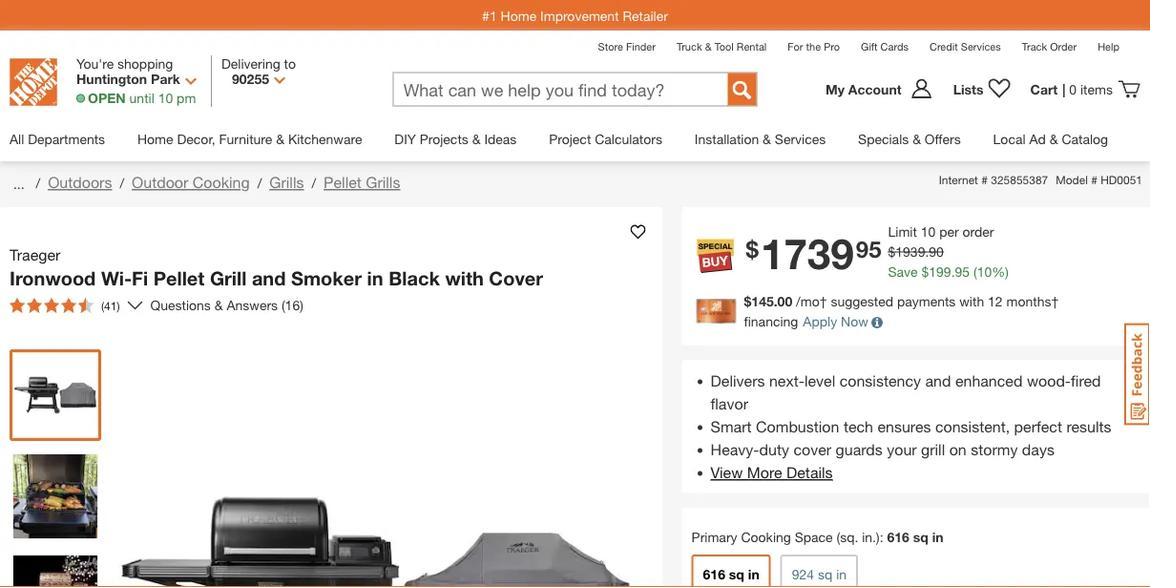 Task type: locate. For each thing, give the bounding box(es) containing it.
diy projects & ideas
[[395, 131, 517, 147]]

& inside home decor, furniture & kitchenware link
[[276, 131, 285, 147]]

pellet down the kitchenware
[[324, 173, 362, 191]]

0 horizontal spatial sq
[[729, 566, 745, 582]]

0 horizontal spatial 10
[[158, 90, 173, 105]]

0 horizontal spatial cooking
[[193, 173, 250, 191]]

1 vertical spatial 10
[[921, 223, 936, 239]]

#1
[[482, 7, 497, 23]]

%)
[[992, 264, 1009, 279]]

2 vertical spatial 10
[[977, 264, 992, 279]]

& inside installation & services link
[[763, 131, 771, 147]]

in left black
[[367, 267, 383, 290]]

0 horizontal spatial .
[[926, 243, 929, 259]]

1 horizontal spatial .
[[952, 264, 955, 279]]

in right ':' on the bottom
[[932, 529, 944, 545]]

the
[[806, 40, 821, 53]]

0 vertical spatial home
[[501, 7, 537, 23]]

pm
[[177, 90, 196, 105]]

924 sq in button
[[781, 555, 858, 587]]

all departments
[[10, 131, 105, 147]]

90
[[929, 243, 944, 259]]

#
[[982, 173, 988, 186], [1091, 173, 1098, 186]]

0
[[1070, 81, 1077, 97]]

help
[[1098, 40, 1120, 53]]

in inside 924 sq in button
[[836, 566, 847, 582]]

616 inside button
[[703, 566, 726, 582]]

(41) button
[[2, 290, 128, 321]]

616 sq in button
[[692, 555, 771, 587]]

& right ad
[[1050, 131, 1058, 147]]

with right black
[[445, 267, 484, 290]]

with left 12
[[960, 293, 984, 309]]

save
[[888, 264, 918, 279]]

1 horizontal spatial 10
[[921, 223, 936, 239]]

& right the installation
[[763, 131, 771, 147]]

$ up $145.00
[[746, 235, 759, 262]]

until
[[129, 90, 154, 105]]

sq right 924
[[818, 566, 833, 582]]

sq
[[913, 529, 929, 545], [729, 566, 745, 582], [818, 566, 833, 582]]

1 vertical spatial 95
[[955, 264, 970, 279]]

0 horizontal spatial 95
[[856, 235, 882, 262]]

$ inside $ 1739 95
[[746, 235, 759, 262]]

apply now
[[803, 313, 869, 329]]

cooking left space
[[741, 529, 791, 545]]

and inside delivers next-level consistency and enhanced wood-fired flavor smart combustion tech ensures consistent, perfect results heavy-duty cover guards your grill on stormy days view more details
[[926, 372, 951, 390]]

services
[[961, 40, 1001, 53], [775, 131, 826, 147]]

1 horizontal spatial sq
[[818, 566, 833, 582]]

open until 10 pm
[[88, 90, 196, 105]]

0 vertical spatial with
[[445, 267, 484, 290]]

. left '('
[[952, 264, 955, 279]]

924
[[792, 566, 814, 582]]

guards
[[836, 441, 883, 459]]

$ down limit
[[888, 243, 896, 259]]

apply now link
[[803, 313, 869, 329]]

in left 924
[[748, 566, 760, 582]]

1 vertical spatial pellet
[[153, 267, 205, 290]]

pellet up questions on the left of page
[[153, 267, 205, 290]]

items
[[1081, 81, 1113, 97]]

catalog
[[1062, 131, 1109, 147]]

outdoor cooking link
[[132, 173, 250, 191]]

hd0051
[[1101, 173, 1143, 186]]

0 vertical spatial services
[[961, 40, 1001, 53]]

/
[[36, 175, 40, 191], [120, 175, 124, 191], [257, 175, 262, 191], [312, 175, 316, 191]]

1 horizontal spatial services
[[961, 40, 1001, 53]]

and inside traeger ironwood wi-fi pellet grill and smoker in black with cover
[[252, 267, 286, 290]]

/ left outdoor on the top
[[120, 175, 124, 191]]

0 horizontal spatial $
[[746, 235, 759, 262]]

smoker
[[291, 267, 362, 290]]

grills
[[270, 173, 304, 191], [366, 173, 400, 191]]

sq down primary
[[729, 566, 745, 582]]

finder
[[626, 40, 656, 53]]

park
[[151, 71, 180, 87]]

/ right ...
[[36, 175, 40, 191]]

services down my
[[775, 131, 826, 147]]

(16)
[[282, 297, 303, 313]]

cooking down the furniture
[[193, 173, 250, 191]]

ensures
[[878, 418, 931, 436]]

$ right save
[[922, 264, 929, 279]]

limit 10 per order $ 1939 . 90 save $ 199 . 95 ( 10 %)
[[888, 223, 1009, 279]]

grills down home decor, furniture & kitchenware
[[270, 173, 304, 191]]

0 horizontal spatial with
[[445, 267, 484, 290]]

perfect
[[1014, 418, 1063, 436]]

. up 199
[[926, 243, 929, 259]]

results
[[1067, 418, 1112, 436]]

0 vertical spatial pellet
[[324, 173, 362, 191]]

1 horizontal spatial home
[[501, 7, 537, 23]]

wood-
[[1027, 372, 1071, 390]]

1 horizontal spatial grills
[[366, 173, 400, 191]]

0 horizontal spatial grills
[[270, 173, 304, 191]]

.
[[926, 243, 929, 259], [952, 264, 955, 279]]

level
[[805, 372, 836, 390]]

grills link
[[270, 173, 304, 191]]

1 vertical spatial with
[[960, 293, 984, 309]]

1 horizontal spatial 616
[[887, 529, 910, 545]]

help link
[[1098, 40, 1120, 53]]

home right #1 on the left
[[501, 7, 537, 23]]

None text field
[[394, 73, 709, 107], [394, 73, 709, 107], [394, 73, 709, 107], [394, 73, 709, 107]]

primary cooking space (sq. in.) : 616 sq in
[[692, 529, 944, 545]]

grills down diy
[[366, 173, 400, 191]]

and up answers
[[252, 267, 286, 290]]

cover
[[794, 441, 832, 459]]

# right model
[[1091, 173, 1098, 186]]

1 vertical spatial 616
[[703, 566, 726, 582]]

2 / from the left
[[120, 175, 124, 191]]

0 horizontal spatial and
[[252, 267, 286, 290]]

1 horizontal spatial pellet
[[324, 173, 362, 191]]

cover
[[489, 267, 543, 290]]

# right internet
[[982, 173, 988, 186]]

... button
[[10, 171, 28, 198]]

616 down primary
[[703, 566, 726, 582]]

for the pro link
[[788, 40, 840, 53]]

1 horizontal spatial cooking
[[741, 529, 791, 545]]

1 vertical spatial and
[[926, 372, 951, 390]]

2 horizontal spatial $
[[922, 264, 929, 279]]

1 horizontal spatial #
[[1091, 173, 1098, 186]]

1 vertical spatial services
[[775, 131, 826, 147]]

& inside local ad & catalog link
[[1050, 131, 1058, 147]]

services right credit
[[961, 40, 1001, 53]]

home left decor,
[[137, 131, 173, 147]]

delivering
[[221, 55, 280, 71]]

outdoors link
[[48, 173, 112, 191]]

my
[[826, 81, 845, 97]]

1 / from the left
[[36, 175, 40, 191]]

10 down park
[[158, 90, 173, 105]]

/ left grills link at left top
[[257, 175, 262, 191]]

0 vertical spatial cooking
[[193, 173, 250, 191]]

616 right ':' on the bottom
[[887, 529, 910, 545]]

0 vertical spatial 95
[[856, 235, 882, 262]]

sq right ':' on the bottom
[[913, 529, 929, 545]]

95 left '('
[[955, 264, 970, 279]]

traeger pellet grills hd0051 e1.1 image
[[13, 454, 97, 538]]

fired
[[1071, 372, 1101, 390]]

95 left limit
[[856, 235, 882, 262]]

:
[[880, 529, 884, 545]]

in down (sq.
[[836, 566, 847, 582]]

& right the furniture
[[276, 131, 285, 147]]

with inside traeger ironwood wi-fi pellet grill and smoker in black with cover
[[445, 267, 484, 290]]

internet # 325855387 model # hd0051
[[939, 173, 1143, 186]]

in inside 616 sq in button
[[748, 566, 760, 582]]

in
[[367, 267, 383, 290], [932, 529, 944, 545], [748, 566, 760, 582], [836, 566, 847, 582]]

with
[[445, 267, 484, 290], [960, 293, 984, 309]]

delivers next-level consistency and enhanced wood-fired flavor smart combustion tech ensures consistent, perfect results heavy-duty cover guards your grill on stormy days view more details
[[711, 372, 1112, 482]]

10 up 12
[[977, 264, 992, 279]]

4 / from the left
[[312, 175, 316, 191]]

duty
[[760, 441, 790, 459]]

1 horizontal spatial and
[[926, 372, 951, 390]]

my account link
[[826, 78, 944, 101]]

sq for 616 sq in
[[729, 566, 745, 582]]

1 horizontal spatial 95
[[955, 264, 970, 279]]

1 vertical spatial home
[[137, 131, 173, 147]]

0 vertical spatial .
[[926, 243, 929, 259]]

90255
[[232, 71, 269, 87]]

outdoor
[[132, 173, 188, 191]]

pellet inside traeger ironwood wi-fi pellet grill and smoker in black with cover
[[153, 267, 205, 290]]

retailer
[[623, 7, 668, 23]]

616
[[887, 529, 910, 545], [703, 566, 726, 582]]

and left enhanced
[[926, 372, 951, 390]]

primary
[[692, 529, 738, 545]]

gift cards
[[861, 40, 909, 53]]

you're
[[76, 55, 114, 71]]

0 horizontal spatial pellet
[[153, 267, 205, 290]]

credit services link
[[930, 40, 1001, 53]]

& down grill
[[215, 297, 223, 313]]

0 horizontal spatial #
[[982, 173, 988, 186]]

10 left the per
[[921, 223, 936, 239]]

the home depot image
[[10, 58, 57, 106]]

& left ideas
[[472, 131, 481, 147]]

0 horizontal spatial services
[[775, 131, 826, 147]]

/ right grills link at left top
[[312, 175, 316, 191]]

grill
[[210, 267, 247, 290]]

store
[[598, 40, 623, 53]]

traeger pellet grills hd0051 40.2 image
[[13, 556, 97, 587]]

pellet
[[324, 173, 362, 191], [153, 267, 205, 290]]

0 horizontal spatial 616
[[703, 566, 726, 582]]

& left offers
[[913, 131, 921, 147]]

0 vertical spatial and
[[252, 267, 286, 290]]

all
[[10, 131, 24, 147]]

$ 1739 95
[[746, 228, 882, 278]]



Task type: vqa. For each thing, say whether or not it's contained in the screenshot.
Primary
yes



Task type: describe. For each thing, give the bounding box(es) containing it.
1939
[[896, 243, 926, 259]]

0 horizontal spatial home
[[137, 131, 173, 147]]

1 vertical spatial .
[[952, 264, 955, 279]]

project calculators
[[549, 131, 663, 147]]

pro
[[824, 40, 840, 53]]

in inside traeger ironwood wi-fi pellet grill and smoker in black with cover
[[367, 267, 383, 290]]

pellet grills link
[[324, 173, 400, 191]]

wi-
[[101, 267, 132, 290]]

installation & services link
[[695, 116, 826, 161]]

huntington
[[76, 71, 147, 87]]

traeger pellet grills hd0051 64.0 image
[[13, 353, 97, 437]]

installation & services
[[695, 131, 826, 147]]

enhanced
[[956, 372, 1023, 390]]

kitchenware
[[288, 131, 362, 147]]

2 # from the left
[[1091, 173, 1098, 186]]

open
[[88, 90, 126, 105]]

apply
[[803, 313, 837, 329]]

months†
[[1007, 293, 1059, 309]]

2 horizontal spatial 10
[[977, 264, 992, 279]]

& inside diy projects & ideas link
[[472, 131, 481, 147]]

decor,
[[177, 131, 215, 147]]

...
[[13, 176, 24, 192]]

questions
[[150, 297, 211, 313]]

tech
[[844, 418, 874, 436]]

$145.00 /mo† suggested payments with 12
[[744, 293, 1003, 309]]

months† financing
[[744, 293, 1059, 329]]

gift
[[861, 40, 878, 53]]

for
[[788, 40, 803, 53]]

cart
[[1031, 81, 1058, 97]]

store finder link
[[598, 40, 656, 53]]

grill
[[921, 441, 945, 459]]

tool
[[715, 40, 734, 53]]

account
[[849, 81, 902, 97]]

track order link
[[1022, 40, 1077, 53]]

sq for 924 sq in
[[818, 566, 833, 582]]

& inside specials & offers link
[[913, 131, 921, 147]]

black
[[389, 267, 440, 290]]

per
[[940, 223, 959, 239]]

huntington park
[[76, 71, 180, 87]]

track order
[[1022, 40, 1077, 53]]

3 / from the left
[[257, 175, 262, 191]]

truck
[[677, 40, 702, 53]]

2 horizontal spatial sq
[[913, 529, 929, 545]]

view more details link
[[711, 464, 833, 482]]

offers
[[925, 131, 961, 147]]

1 grills from the left
[[270, 173, 304, 191]]

credit services
[[930, 40, 1001, 53]]

specials & offers
[[858, 131, 961, 147]]

shopping
[[117, 55, 173, 71]]

payments
[[897, 293, 956, 309]]

store finder
[[598, 40, 656, 53]]

calculators
[[595, 131, 663, 147]]

to
[[284, 55, 296, 71]]

diy
[[395, 131, 416, 147]]

ideas
[[484, 131, 517, 147]]

gift cards link
[[861, 40, 909, 53]]

financing
[[744, 313, 798, 329]]

95 inside $ 1739 95
[[856, 235, 882, 262]]

pellet inside '... / outdoors / outdoor cooking / grills / pellet grills'
[[324, 173, 362, 191]]

answers
[[227, 297, 278, 313]]

1 vertical spatial cooking
[[741, 529, 791, 545]]

2 grills from the left
[[366, 173, 400, 191]]

credit
[[930, 40, 958, 53]]

stormy
[[971, 441, 1018, 459]]

lists
[[953, 81, 984, 97]]

view
[[711, 464, 743, 482]]

4.5 stars image
[[10, 298, 94, 313]]

model
[[1056, 173, 1088, 186]]

submit search image
[[733, 81, 752, 100]]

local ad & catalog
[[993, 131, 1109, 147]]

apply now image
[[697, 299, 744, 324]]

traeger ironwood wi-fi pellet grill and smoker in black with cover
[[10, 246, 543, 290]]

rental
[[737, 40, 767, 53]]

more
[[747, 464, 782, 482]]

track
[[1022, 40, 1048, 53]]

cooking inside '... / outdoors / outdoor cooking / grills / pellet grills'
[[193, 173, 250, 191]]

... / outdoors / outdoor cooking / grills / pellet grills
[[10, 173, 400, 192]]

1 horizontal spatial $
[[888, 243, 896, 259]]

order
[[963, 223, 994, 239]]

& left tool
[[705, 40, 712, 53]]

specials & offers link
[[858, 116, 961, 161]]

questions & answers (16)
[[150, 297, 303, 313]]

improvement
[[540, 7, 619, 23]]

suggested
[[831, 293, 894, 309]]

(sq.
[[837, 529, 859, 545]]

924 sq in
[[792, 566, 847, 582]]

heavy-
[[711, 441, 760, 459]]

0 items
[[1070, 81, 1113, 97]]

ad
[[1030, 131, 1046, 147]]

you're shopping
[[76, 55, 173, 71]]

(41) link
[[2, 290, 143, 321]]

consistent,
[[936, 418, 1010, 436]]

feedback link image
[[1125, 323, 1150, 426]]

1 # from the left
[[982, 173, 988, 186]]

home decor, furniture & kitchenware link
[[137, 116, 362, 161]]

95 inside limit 10 per order $ 1939 . 90 save $ 199 . 95 ( 10 %)
[[955, 264, 970, 279]]

now
[[841, 313, 869, 329]]

1 horizontal spatial with
[[960, 293, 984, 309]]

325855387
[[991, 173, 1049, 186]]

0 vertical spatial 10
[[158, 90, 173, 105]]

lists link
[[944, 78, 1021, 101]]

12
[[988, 293, 1003, 309]]

consistency
[[840, 372, 921, 390]]

0 vertical spatial 616
[[887, 529, 910, 545]]

for the pro
[[788, 40, 840, 53]]

truck & tool rental
[[677, 40, 767, 53]]



